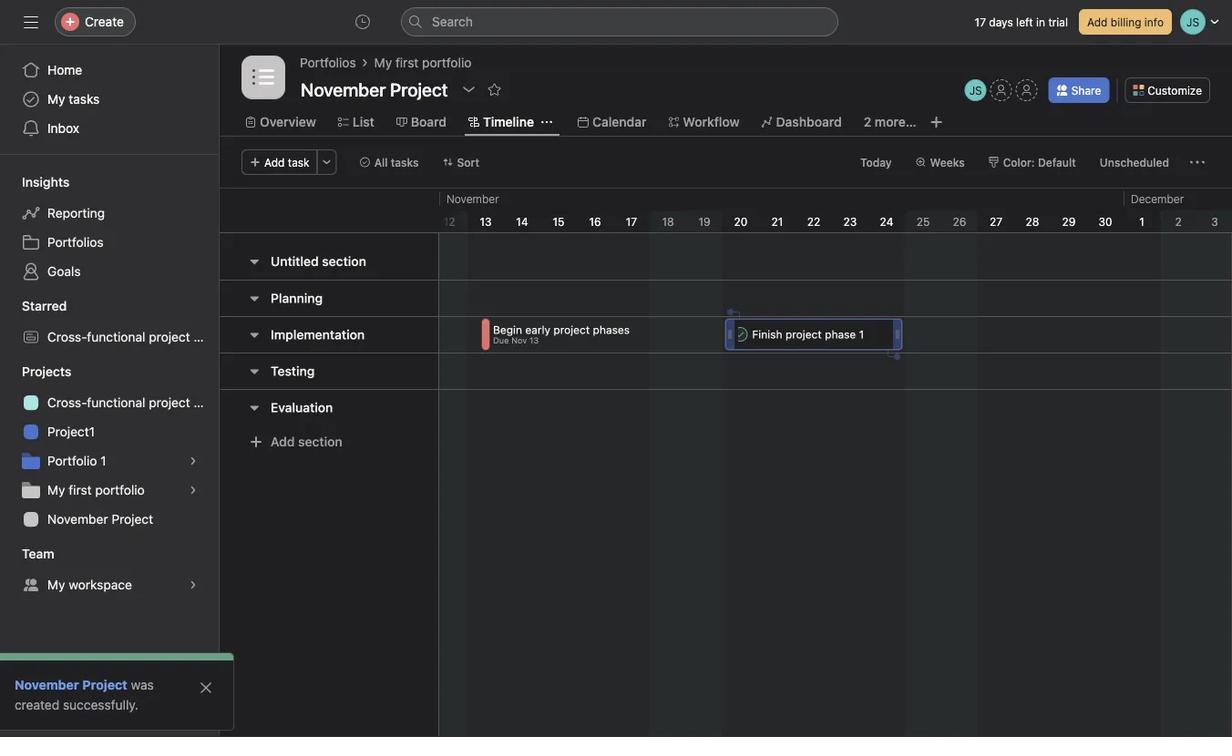 Task type: describe. For each thing, give the bounding box(es) containing it.
search
[[432, 14, 473, 29]]

29
[[1063, 215, 1076, 228]]

0 vertical spatial my first portfolio
[[374, 55, 472, 70]]

0 vertical spatial project
[[112, 512, 153, 527]]

left
[[1017, 15, 1034, 28]]

project1 link
[[11, 418, 208, 447]]

0 vertical spatial portfolios
[[300, 55, 356, 70]]

1 horizontal spatial more actions image
[[1191, 155, 1205, 170]]

add for add billing info
[[1088, 15, 1108, 28]]

task
[[288, 156, 310, 169]]

portfolios inside portfolios link
[[47, 235, 104, 250]]

trial
[[1049, 15, 1069, 28]]

reporting link
[[11, 199, 208, 228]]

my up list
[[374, 55, 392, 70]]

add to starred image
[[488, 82, 502, 97]]

my inside my tasks link
[[47, 92, 65, 107]]

insights
[[22, 175, 70, 190]]

calendar link
[[578, 112, 647, 132]]

list
[[353, 114, 375, 129]]

0 horizontal spatial portfolios link
[[11, 228, 208, 257]]

1 vertical spatial november project link
[[15, 678, 127, 693]]

projects button
[[0, 363, 71, 381]]

collapse task list for the section evaluation image
[[247, 401, 262, 415]]

1 inside 'link'
[[101, 454, 106, 469]]

days
[[990, 15, 1014, 28]]

23
[[844, 215, 857, 228]]

my first portfolio inside projects element
[[47, 483, 145, 498]]

add section
[[271, 434, 343, 449]]

in
[[1037, 15, 1046, 28]]

color: default button
[[981, 150, 1085, 175]]

collapse task list for the section untitled section image
[[247, 254, 262, 269]]

testing button
[[271, 355, 315, 388]]

phase
[[815, 328, 846, 341]]

plan for cross-functional project plan "link" in the projects element
[[194, 395, 219, 410]]

section for untitled section
[[322, 254, 366, 269]]

starred element
[[0, 290, 219, 356]]

dashboard link
[[762, 112, 842, 132]]

search button
[[401, 7, 839, 36]]

weeks
[[930, 156, 965, 169]]

share button
[[1049, 77, 1110, 103]]

add for add section
[[271, 434, 295, 449]]

24
[[880, 215, 894, 228]]

functional for cross-functional project plan "link" in the projects element
[[87, 395, 145, 410]]

see details, my workspace image
[[188, 580, 199, 591]]

2 more… button
[[864, 112, 917, 132]]

portfolio
[[47, 454, 97, 469]]

2 for 2
[[1176, 215, 1182, 228]]

starred
[[22, 299, 67, 314]]

overview link
[[245, 112, 316, 132]]

nov
[[512, 336, 527, 345]]

sort button
[[434, 150, 488, 175]]

phases
[[593, 323, 630, 336]]

21
[[772, 215, 784, 228]]

first inside projects element
[[69, 483, 92, 498]]

show options image
[[462, 82, 477, 97]]

27
[[990, 215, 1003, 228]]

goals link
[[11, 257, 208, 286]]

project up see details, portfolio 1 "icon"
[[149, 395, 190, 410]]

untitled section
[[271, 254, 366, 269]]

home
[[47, 62, 82, 77]]

board link
[[396, 112, 447, 132]]

untitled
[[271, 254, 319, 269]]

evaluation
[[271, 400, 333, 415]]

billing
[[1111, 15, 1142, 28]]

add section button
[[242, 426, 350, 459]]

1 horizontal spatial portfolios link
[[300, 53, 356, 73]]

create button
[[55, 7, 136, 36]]

cross- inside projects element
[[47, 395, 87, 410]]

today button
[[852, 150, 900, 175]]

reporting
[[47, 206, 105, 221]]

teams element
[[0, 538, 219, 604]]

november project link inside projects element
[[11, 505, 208, 534]]

successfully.
[[63, 698, 138, 713]]

created
[[15, 698, 59, 713]]

28
[[1026, 215, 1040, 228]]

all
[[374, 156, 388, 169]]

implementation
[[271, 327, 365, 342]]

see details, my first portfolio image
[[188, 485, 199, 496]]

global element
[[0, 45, 219, 154]]

customize
[[1148, 84, 1203, 97]]

my tasks link
[[11, 85, 208, 114]]

20
[[734, 215, 748, 228]]

close image
[[199, 681, 213, 696]]

my workspace
[[47, 578, 132, 593]]

team button
[[0, 545, 54, 563]]

planning button
[[271, 282, 323, 315]]

was
[[131, 678, 154, 693]]

insights element
[[0, 166, 219, 290]]

default
[[1038, 156, 1077, 169]]

collapse task list for the section implementation image
[[247, 328, 262, 342]]

weeks button
[[908, 150, 973, 175]]

implementation button
[[271, 319, 365, 351]]

projects
[[22, 364, 71, 379]]

add billing info
[[1088, 15, 1164, 28]]

color: default
[[1004, 156, 1077, 169]]

3
[[1212, 215, 1219, 228]]

15
[[553, 215, 565, 228]]

team
[[22, 547, 54, 562]]

customize button
[[1125, 77, 1211, 103]]

collapse task list for the section testing image
[[247, 364, 262, 379]]

cross- inside starred element
[[47, 330, 87, 345]]

0 vertical spatial first
[[396, 55, 419, 70]]

0 horizontal spatial my first portfolio link
[[11, 476, 208, 505]]

list image
[[253, 67, 274, 88]]

1 horizontal spatial 1
[[849, 328, 854, 341]]



Task type: vqa. For each thing, say whether or not it's contained in the screenshot.
left certain section
no



Task type: locate. For each thing, give the bounding box(es) containing it.
functional down the "goals" link
[[87, 330, 145, 345]]

0 vertical spatial portfolios link
[[300, 53, 356, 73]]

board
[[411, 114, 447, 129]]

plan left collapse task list for the section evaluation image
[[194, 395, 219, 410]]

untitled section button
[[271, 245, 366, 278]]

add task button
[[242, 150, 318, 175]]

17 for 17
[[626, 215, 637, 228]]

my down 'portfolio'
[[47, 483, 65, 498]]

17 right 16
[[626, 215, 637, 228]]

portfolios link down history icon
[[300, 53, 356, 73]]

november project up the 'teams' element
[[47, 512, 153, 527]]

portfolio inside projects element
[[95, 483, 145, 498]]

2 vertical spatial november
[[15, 678, 79, 693]]

project inside the "begin early project phases due nov 13"
[[554, 323, 590, 336]]

begin
[[493, 323, 522, 336]]

1
[[1140, 215, 1145, 228], [849, 328, 854, 341], [101, 454, 106, 469]]

invite button
[[17, 697, 96, 730]]

0 vertical spatial 1
[[1140, 215, 1145, 228]]

0 vertical spatial cross-functional project plan
[[47, 330, 219, 345]]

more actions image right task
[[322, 157, 332, 168]]

plan left collapse task list for the section implementation 'icon'
[[194, 330, 219, 345]]

functional for cross-functional project plan "link" inside the starred element
[[87, 330, 145, 345]]

workflow
[[683, 114, 740, 129]]

1 vertical spatial add
[[264, 156, 285, 169]]

0 vertical spatial section
[[322, 254, 366, 269]]

0 vertical spatial november
[[447, 192, 499, 205]]

section for add section
[[298, 434, 343, 449]]

project right finish on the top of the page
[[775, 328, 812, 341]]

november up 12
[[447, 192, 499, 205]]

more…
[[875, 114, 917, 129]]

my up inbox
[[47, 92, 65, 107]]

my first portfolio down search
[[374, 55, 472, 70]]

cross-functional project plan
[[47, 330, 219, 345], [47, 395, 219, 410]]

portfolios
[[300, 55, 356, 70], [47, 235, 104, 250]]

add for add task
[[264, 156, 285, 169]]

0 horizontal spatial my first portfolio
[[47, 483, 145, 498]]

november project link up invite in the bottom left of the page
[[15, 678, 127, 693]]

unscheduled button
[[1092, 150, 1178, 175]]

17 days left in trial
[[975, 15, 1069, 28]]

portfolio down portfolio 1 'link'
[[95, 483, 145, 498]]

hide sidebar image
[[24, 15, 38, 29]]

19
[[699, 215, 711, 228]]

project
[[554, 323, 590, 336], [775, 328, 812, 341], [149, 330, 190, 345], [149, 395, 190, 410]]

2 cross- from the top
[[47, 395, 87, 410]]

1 vertical spatial 13
[[530, 336, 539, 345]]

first down portfolio 1
[[69, 483, 92, 498]]

cross- down starred
[[47, 330, 87, 345]]

2 inside popup button
[[864, 114, 872, 129]]

0 vertical spatial cross-functional project plan link
[[11, 323, 219, 352]]

0 vertical spatial plan
[[194, 330, 219, 345]]

november project up invite in the bottom left of the page
[[15, 678, 127, 693]]

project up successfully.
[[82, 678, 127, 693]]

timeline
[[483, 114, 534, 129]]

cross-functional project plan link down the "goals" link
[[11, 323, 219, 352]]

12
[[444, 215, 455, 228]]

1 down project1 link
[[101, 454, 106, 469]]

portfolios down history icon
[[300, 55, 356, 70]]

add task
[[264, 156, 310, 169]]

list link
[[338, 112, 375, 132]]

my first portfolio link
[[374, 53, 472, 73], [11, 476, 208, 505]]

1 horizontal spatial portfolio
[[422, 55, 472, 70]]

portfolio 1
[[47, 454, 106, 469]]

tasks
[[69, 92, 100, 107], [391, 156, 419, 169]]

1 vertical spatial my first portfolio link
[[11, 476, 208, 505]]

30
[[1099, 215, 1113, 228]]

goals
[[47, 264, 81, 279]]

0 horizontal spatial portfolio
[[95, 483, 145, 498]]

november project inside projects element
[[47, 512, 153, 527]]

my workspace link
[[11, 571, 208, 600]]

calendar
[[593, 114, 647, 129]]

cross- up the project1
[[47, 395, 87, 410]]

my first portfolio
[[374, 55, 472, 70], [47, 483, 145, 498]]

december
[[1131, 192, 1185, 205]]

see details, portfolio 1 image
[[188, 456, 199, 467]]

14
[[516, 215, 528, 228]]

1 horizontal spatial first
[[396, 55, 419, 70]]

tasks inside global element
[[69, 92, 100, 107]]

first up board link
[[396, 55, 419, 70]]

planning
[[271, 291, 323, 306]]

0 vertical spatial 13
[[480, 215, 492, 228]]

color:
[[1004, 156, 1035, 169]]

more actions image
[[1191, 155, 1205, 170], [322, 157, 332, 168]]

timeline link
[[469, 112, 534, 132]]

1 vertical spatial functional
[[87, 395, 145, 410]]

2 left more…
[[864, 114, 872, 129]]

november inside projects element
[[47, 512, 108, 527]]

1 down december
[[1140, 215, 1145, 228]]

13 right nov
[[530, 336, 539, 345]]

None text field
[[296, 73, 453, 106]]

0 vertical spatial november project
[[47, 512, 153, 527]]

my first portfolio link down portfolio 1
[[11, 476, 208, 505]]

1 plan from the top
[[194, 330, 219, 345]]

project inside starred element
[[149, 330, 190, 345]]

0 vertical spatial tasks
[[69, 92, 100, 107]]

1 vertical spatial portfolios
[[47, 235, 104, 250]]

plan inside starred element
[[194, 330, 219, 345]]

0 horizontal spatial 2
[[864, 114, 872, 129]]

functional up project1 link
[[87, 395, 145, 410]]

project left collapse task list for the section implementation 'icon'
[[149, 330, 190, 345]]

2 plan from the top
[[194, 395, 219, 410]]

my first portfolio link down search
[[374, 53, 472, 73]]

tasks inside dropdown button
[[391, 156, 419, 169]]

cross-functional project plan down the "goals" link
[[47, 330, 219, 345]]

unscheduled
[[1100, 156, 1170, 169]]

2 cross-functional project plan from the top
[[47, 395, 219, 410]]

info
[[1145, 15, 1164, 28]]

create
[[85, 14, 124, 29]]

cross-functional project plan up project1 link
[[47, 395, 219, 410]]

collapse task list for the section planning image
[[247, 291, 262, 306]]

0 horizontal spatial 1
[[101, 454, 106, 469]]

plan for cross-functional project plan "link" inside the starred element
[[194, 330, 219, 345]]

1 horizontal spatial 2
[[1176, 215, 1182, 228]]

portfolio up the show options image
[[422, 55, 472, 70]]

add tab image
[[930, 115, 944, 129]]

1 horizontal spatial portfolios
[[300, 55, 356, 70]]

section right untitled
[[322, 254, 366, 269]]

add inside button
[[271, 434, 295, 449]]

section
[[322, 254, 366, 269], [298, 434, 343, 449]]

1 vertical spatial november
[[47, 512, 108, 527]]

my inside projects element
[[47, 483, 65, 498]]

cross-functional project plan link up the project1
[[11, 388, 219, 418]]

0 horizontal spatial tasks
[[69, 92, 100, 107]]

section inside button
[[322, 254, 366, 269]]

1 horizontal spatial my first portfolio
[[374, 55, 472, 70]]

1 vertical spatial cross-functional project plan
[[47, 395, 219, 410]]

26
[[953, 215, 967, 228]]

all tasks
[[374, 156, 419, 169]]

1 vertical spatial section
[[298, 434, 343, 449]]

1 horizontal spatial tasks
[[391, 156, 419, 169]]

0 vertical spatial november project link
[[11, 505, 208, 534]]

17
[[975, 15, 986, 28], [626, 215, 637, 228]]

js button
[[965, 79, 987, 101]]

section inside button
[[298, 434, 343, 449]]

cross-functional project plan inside projects element
[[47, 395, 219, 410]]

1 vertical spatial 1
[[849, 328, 854, 341]]

0 vertical spatial add
[[1088, 15, 1108, 28]]

1 vertical spatial 17
[[626, 215, 637, 228]]

2 vertical spatial 1
[[101, 454, 106, 469]]

1 vertical spatial november project
[[15, 678, 127, 693]]

my tasks
[[47, 92, 100, 107]]

1 right phase at right
[[849, 328, 854, 341]]

0 vertical spatial 17
[[975, 15, 986, 28]]

1 vertical spatial plan
[[194, 395, 219, 410]]

november up the team
[[47, 512, 108, 527]]

tasks down home
[[69, 92, 100, 107]]

1 cross- from the top
[[47, 330, 87, 345]]

plan
[[194, 330, 219, 345], [194, 395, 219, 410]]

1 horizontal spatial 17
[[975, 15, 986, 28]]

tab actions image
[[542, 117, 552, 128]]

invite
[[51, 706, 84, 721]]

0 horizontal spatial 17
[[626, 215, 637, 228]]

tasks for all tasks
[[391, 156, 419, 169]]

0 vertical spatial 2
[[864, 114, 872, 129]]

due
[[493, 336, 509, 345]]

more actions image right unscheduled dropdown button
[[1191, 155, 1205, 170]]

sort
[[457, 156, 480, 169]]

cross-functional project plan link inside projects element
[[11, 388, 219, 418]]

1 vertical spatial first
[[69, 483, 92, 498]]

functional inside projects element
[[87, 395, 145, 410]]

finish project phase 1
[[742, 328, 854, 341]]

my
[[374, 55, 392, 70], [47, 92, 65, 107], [47, 483, 65, 498], [47, 578, 65, 593]]

2 more…
[[864, 114, 917, 129]]

1 horizontal spatial my first portfolio link
[[374, 53, 472, 73]]

testing
[[271, 364, 315, 379]]

project right the early
[[554, 323, 590, 336]]

1 vertical spatial cross-functional project plan link
[[11, 388, 219, 418]]

all tasks button
[[352, 150, 427, 175]]

0 vertical spatial portfolio
[[422, 55, 472, 70]]

1 vertical spatial portfolios link
[[11, 228, 208, 257]]

home link
[[11, 56, 208, 85]]

my inside my workspace link
[[47, 578, 65, 593]]

plan inside projects element
[[194, 395, 219, 410]]

my down the team
[[47, 578, 65, 593]]

2 horizontal spatial 1
[[1140, 215, 1145, 228]]

november up created
[[15, 678, 79, 693]]

2 functional from the top
[[87, 395, 145, 410]]

november project link
[[11, 505, 208, 534], [15, 678, 127, 693]]

add down evaluation button
[[271, 434, 295, 449]]

add left task
[[264, 156, 285, 169]]

history image
[[356, 15, 370, 29]]

17 for 17 days left in trial
[[975, 15, 986, 28]]

2 cross-functional project plan link from the top
[[11, 388, 219, 418]]

was created successfully.
[[15, 678, 154, 713]]

portfolios link down reporting
[[11, 228, 208, 257]]

0 horizontal spatial portfolios
[[47, 235, 104, 250]]

1 vertical spatial portfolio
[[95, 483, 145, 498]]

november project
[[47, 512, 153, 527], [15, 678, 127, 693]]

add left billing
[[1088, 15, 1108, 28]]

18
[[662, 215, 674, 228]]

1 vertical spatial project
[[82, 678, 127, 693]]

cross-functional project plan inside starred element
[[47, 330, 219, 345]]

portfolio 1 link
[[11, 447, 208, 476]]

0 vertical spatial my first portfolio link
[[374, 53, 472, 73]]

2 vertical spatial add
[[271, 434, 295, 449]]

2 down december
[[1176, 215, 1182, 228]]

0 horizontal spatial 13
[[480, 215, 492, 228]]

17 left days in the top right of the page
[[975, 15, 986, 28]]

1 functional from the top
[[87, 330, 145, 345]]

overview
[[260, 114, 316, 129]]

workspace
[[69, 578, 132, 593]]

add billing info button
[[1079, 9, 1172, 35]]

0 vertical spatial functional
[[87, 330, 145, 345]]

cross-
[[47, 330, 87, 345], [47, 395, 87, 410]]

1 cross-functional project plan link from the top
[[11, 323, 219, 352]]

2 for 2 more…
[[864, 114, 872, 129]]

inbox
[[47, 121, 79, 136]]

1 vertical spatial my first portfolio
[[47, 483, 145, 498]]

1 vertical spatial 2
[[1176, 215, 1182, 228]]

share
[[1072, 84, 1102, 97]]

16
[[589, 215, 601, 228]]

project1
[[47, 424, 95, 439]]

1 horizontal spatial 13
[[530, 336, 539, 345]]

tasks right all
[[391, 156, 419, 169]]

workflow link
[[669, 112, 740, 132]]

13 left 14 on the left top of page
[[480, 215, 492, 228]]

november
[[447, 192, 499, 205], [47, 512, 108, 527], [15, 678, 79, 693]]

portfolios down reporting
[[47, 235, 104, 250]]

22
[[808, 215, 821, 228]]

cross-functional project plan link inside starred element
[[11, 323, 219, 352]]

1 vertical spatial cross-
[[47, 395, 87, 410]]

november project link up the 'teams' element
[[11, 505, 208, 534]]

functional inside starred element
[[87, 330, 145, 345]]

tasks for my tasks
[[69, 92, 100, 107]]

my first portfolio down portfolio 1 'link'
[[47, 483, 145, 498]]

0 horizontal spatial first
[[69, 483, 92, 498]]

25
[[917, 215, 930, 228]]

13
[[480, 215, 492, 228], [530, 336, 539, 345]]

add
[[1088, 15, 1108, 28], [264, 156, 285, 169], [271, 434, 295, 449]]

first
[[396, 55, 419, 70], [69, 483, 92, 498]]

projects element
[[0, 356, 219, 538]]

13 inside the "begin early project phases due nov 13"
[[530, 336, 539, 345]]

1 vertical spatial tasks
[[391, 156, 419, 169]]

0 horizontal spatial more actions image
[[322, 157, 332, 168]]

project up the 'teams' element
[[112, 512, 153, 527]]

search list box
[[401, 7, 839, 36]]

inbox link
[[11, 114, 208, 143]]

0 vertical spatial cross-
[[47, 330, 87, 345]]

1 cross-functional project plan from the top
[[47, 330, 219, 345]]

early
[[526, 323, 551, 336]]

section down evaluation button
[[298, 434, 343, 449]]



